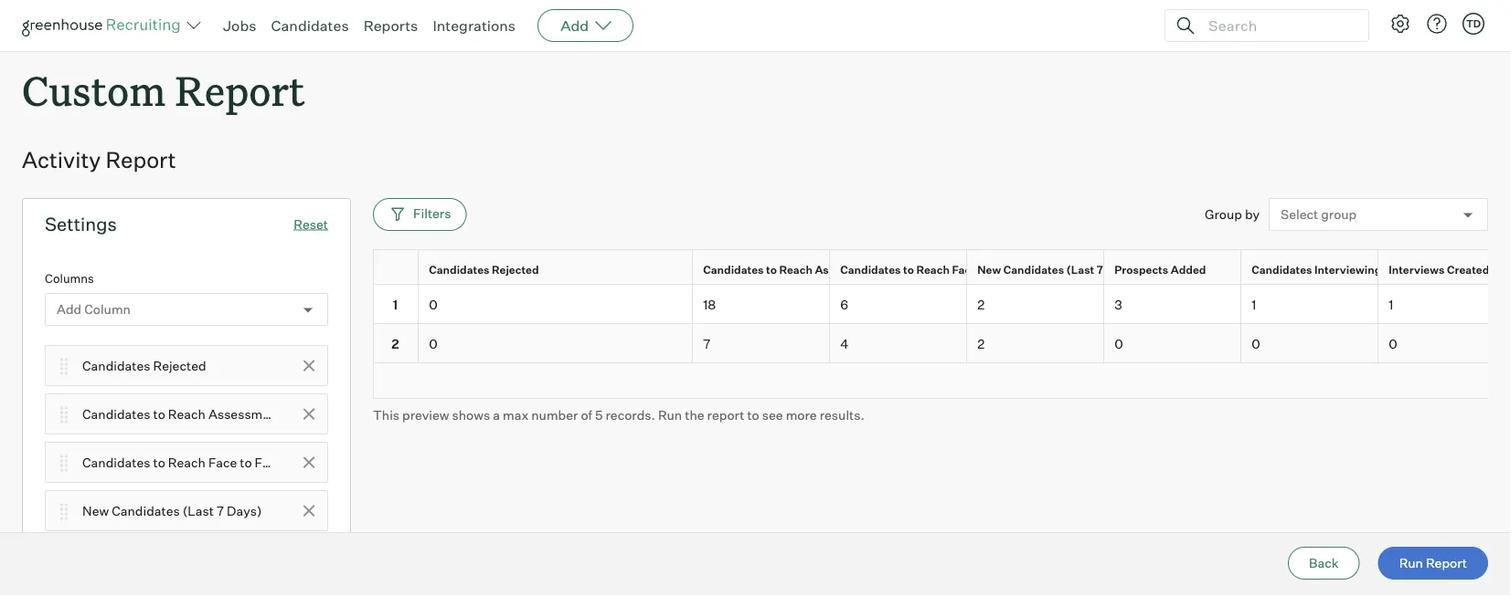 Task type: vqa. For each thing, say whether or not it's contained in the screenshot.
AT within linda miller head of marketing at designhub
no



Task type: describe. For each thing, give the bounding box(es) containing it.
new inside column header
[[977, 263, 1001, 276]]

Search text field
[[1204, 12, 1352, 39]]

custom report
[[22, 63, 305, 117]]

number
[[531, 408, 578, 424]]

reset
[[294, 216, 328, 232]]

settings
[[45, 213, 117, 236]]

run report button
[[1378, 548, 1488, 581]]

candidates to reach assessment milestone column header
[[693, 251, 935, 289]]

3
[[1115, 297, 1122, 313]]

records.
[[606, 408, 655, 424]]

5
[[595, 408, 603, 424]]

run inside "run report" button
[[1399, 556, 1423, 572]]

report for custom report
[[175, 63, 305, 117]]

this
[[373, 408, 400, 424]]

report for run report
[[1426, 556, 1467, 572]]

1 vertical spatial new
[[82, 503, 109, 519]]

candidates to reach face to face milestone inside "column header"
[[840, 263, 1073, 276]]

added
[[1171, 263, 1206, 276]]

1 vertical spatial rejected
[[153, 358, 206, 374]]

reach inside "column header"
[[916, 263, 950, 276]]

group by
[[1205, 207, 1260, 223]]

2 for 18
[[977, 297, 985, 313]]

interviews created
[[1389, 263, 1490, 276]]

preview
[[402, 408, 449, 424]]

row containing candidates rejected
[[373, 250, 1510, 289]]

2 1 from the left
[[1252, 297, 1256, 313]]

to inside column header
[[766, 263, 777, 276]]

1 cell
[[373, 285, 419, 325]]

add for add column
[[57, 302, 82, 318]]

1 vertical spatial candidates to reach face to face milestone
[[82, 455, 345, 471]]

candidates interviewing column header
[[1242, 251, 1382, 289]]

candidates link
[[271, 16, 349, 35]]

row group containing 1
[[373, 285, 1510, 364]]

prospects added
[[1115, 263, 1206, 276]]

integrations link
[[433, 16, 516, 35]]

shows
[[452, 408, 490, 424]]

1 inside 1 'cell'
[[393, 297, 398, 313]]

see
[[762, 408, 783, 424]]

activity report
[[22, 146, 176, 174]]

2 for 7
[[977, 336, 985, 352]]

td button
[[1459, 9, 1488, 38]]

new candidates (last 7 days) column header
[[967, 251, 1137, 289]]

add column
[[57, 302, 131, 318]]

6
[[840, 297, 848, 313]]

back button
[[1288, 548, 1360, 581]]

7 inside column header
[[1097, 263, 1103, 276]]

this preview shows a max number of 5 records. run the report to see more results.
[[373, 408, 865, 424]]

select group
[[1281, 207, 1357, 223]]

report
[[707, 408, 745, 424]]

max
[[503, 408, 529, 424]]

by
[[1245, 207, 1260, 223]]

2 cell
[[373, 325, 419, 364]]

days) inside new candidates (last 7 days) column header
[[1106, 263, 1137, 276]]

results.
[[820, 408, 865, 424]]

prospects added column header
[[1104, 251, 1245, 289]]

group
[[1321, 207, 1357, 223]]

candidates inside 'column header'
[[429, 263, 490, 276]]

created
[[1447, 263, 1490, 276]]



Task type: locate. For each thing, give the bounding box(es) containing it.
0 horizontal spatial rejected
[[153, 358, 206, 374]]

(last
[[1067, 263, 1095, 276], [183, 503, 214, 519]]

0 vertical spatial candidates rejected
[[429, 263, 539, 276]]

2 vertical spatial report
[[1426, 556, 1467, 572]]

(last inside column header
[[1067, 263, 1095, 276]]

candidates rejected down column
[[82, 358, 206, 374]]

7
[[1097, 263, 1103, 276], [703, 336, 711, 352], [217, 503, 224, 519]]

1 up "2" cell
[[393, 297, 398, 313]]

run
[[658, 408, 682, 424], [1399, 556, 1423, 572]]

0 horizontal spatial add
[[57, 302, 82, 318]]

0 horizontal spatial candidates to reach face to face milestone
[[82, 455, 345, 471]]

0 vertical spatial assessment
[[815, 263, 881, 276]]

0 horizontal spatial candidates rejected
[[82, 358, 206, 374]]

0 vertical spatial run
[[658, 408, 682, 424]]

run left the
[[658, 408, 682, 424]]

2 vertical spatial 7
[[217, 503, 224, 519]]

milestone inside column header
[[883, 263, 935, 276]]

candidates to reach face to face milestone
[[840, 263, 1073, 276], [82, 455, 345, 471]]

0 horizontal spatial days)
[[227, 503, 262, 519]]

row containing 2
[[373, 325, 1510, 364]]

1 vertical spatial 7
[[703, 336, 711, 352]]

0 vertical spatial add
[[561, 16, 589, 35]]

add for add
[[561, 16, 589, 35]]

face
[[952, 263, 977, 276], [993, 263, 1018, 276], [208, 455, 237, 471], [255, 455, 283, 471]]

candidates
[[271, 16, 349, 35], [429, 263, 490, 276], [703, 263, 764, 276], [840, 263, 901, 276], [1004, 263, 1064, 276], [1252, 263, 1312, 276], [82, 358, 150, 374], [82, 407, 150, 423], [82, 455, 150, 471], [112, 503, 180, 519]]

candidates to reach assessment milestone
[[703, 263, 935, 276], [82, 407, 344, 423]]

candidates rejected
[[429, 263, 539, 276], [82, 358, 206, 374]]

select
[[1281, 207, 1318, 223]]

td
[[1466, 17, 1481, 30]]

1 vertical spatial run
[[1399, 556, 1423, 572]]

0 horizontal spatial run
[[658, 408, 682, 424]]

a
[[493, 408, 500, 424]]

2
[[977, 297, 985, 313], [391, 336, 399, 352], [977, 336, 985, 352]]

days)
[[1106, 263, 1137, 276], [227, 503, 262, 519]]

back
[[1309, 556, 1339, 572]]

interviewing
[[1315, 263, 1382, 276]]

1 row from the top
[[373, 250, 1510, 289]]

1 vertical spatial candidates rejected
[[82, 358, 206, 374]]

2 horizontal spatial 1
[[1389, 297, 1394, 313]]

more
[[786, 408, 817, 424]]

1 vertical spatial assessment
[[208, 407, 282, 423]]

3 row from the top
[[373, 325, 1510, 364]]

0 horizontal spatial candidates to reach assessment milestone
[[82, 407, 344, 423]]

jobs link
[[223, 16, 256, 35]]

add
[[561, 16, 589, 35], [57, 302, 82, 318]]

filters
[[413, 205, 451, 221]]

new candidates (last 7 days) inside new candidates (last 7 days) column header
[[977, 263, 1137, 276]]

0
[[429, 297, 438, 313], [429, 336, 438, 352], [1115, 336, 1123, 352], [1252, 336, 1260, 352], [1389, 336, 1398, 352]]

interviews
[[1389, 263, 1445, 276]]

candidates rejected inside 'column header'
[[429, 263, 539, 276]]

1 horizontal spatial (last
[[1067, 263, 1095, 276]]

1
[[393, 297, 398, 313], [1252, 297, 1256, 313], [1389, 297, 1394, 313]]

0 vertical spatial new candidates (last 7 days)
[[977, 263, 1137, 276]]

0 horizontal spatial new
[[82, 503, 109, 519]]

group
[[1205, 207, 1242, 223]]

0 vertical spatial (last
[[1067, 263, 1095, 276]]

jobs
[[223, 16, 256, 35]]

columns
[[45, 272, 94, 286]]

1 1 from the left
[[393, 297, 398, 313]]

of
[[581, 408, 592, 424]]

2 row from the top
[[373, 285, 1510, 325]]

activity
[[22, 146, 101, 174]]

run right back at the right of page
[[1399, 556, 1423, 572]]

0 horizontal spatial 1
[[393, 297, 398, 313]]

td button
[[1463, 13, 1485, 35]]

assessment
[[815, 263, 881, 276], [208, 407, 282, 423]]

1 horizontal spatial 7
[[703, 336, 711, 352]]

row
[[373, 250, 1510, 289], [373, 285, 1510, 325], [373, 325, 1510, 364]]

0 vertical spatial report
[[175, 63, 305, 117]]

table
[[373, 250, 1510, 399]]

0 horizontal spatial (last
[[183, 503, 214, 519]]

the
[[685, 408, 704, 424]]

add inside add popup button
[[561, 16, 589, 35]]

1 horizontal spatial 1
[[1252, 297, 1256, 313]]

0 vertical spatial candidates to reach assessment milestone
[[703, 263, 935, 276]]

reports
[[364, 16, 418, 35]]

report for activity report
[[106, 146, 176, 174]]

to
[[766, 263, 777, 276], [903, 263, 914, 276], [980, 263, 991, 276], [153, 407, 165, 423], [747, 408, 759, 424], [153, 455, 165, 471], [240, 455, 252, 471]]

row containing 1
[[373, 285, 1510, 325]]

2 inside cell
[[391, 336, 399, 352]]

filter image
[[389, 206, 404, 221]]

4
[[840, 336, 849, 352]]

candidates rejected down filters
[[429, 263, 539, 276]]

row group
[[373, 285, 1510, 364]]

column
[[84, 302, 131, 318]]

add button
[[538, 9, 634, 42]]

1 horizontal spatial assessment
[[815, 263, 881, 276]]

new candidates (last 7 days)
[[977, 263, 1137, 276], [82, 503, 262, 519]]

1 vertical spatial (last
[[183, 503, 214, 519]]

18
[[703, 297, 716, 313]]

rejected inside 'column header'
[[492, 263, 539, 276]]

0 vertical spatial new
[[977, 263, 1001, 276]]

1 vertical spatial new candidates (last 7 days)
[[82, 503, 262, 519]]

1 down interviews
[[1389, 297, 1394, 313]]

table containing 1
[[373, 250, 1510, 399]]

0 vertical spatial candidates to reach face to face milestone
[[840, 263, 1073, 276]]

milestone inside "column header"
[[1020, 263, 1073, 276]]

milestone
[[883, 263, 935, 276], [1020, 263, 1073, 276], [285, 407, 344, 423], [286, 455, 345, 471]]

report
[[175, 63, 305, 117], [106, 146, 176, 174], [1426, 556, 1467, 572]]

reach inside column header
[[779, 263, 813, 276]]

rejected
[[492, 263, 539, 276], [153, 358, 206, 374]]

0 vertical spatial 7
[[1097, 263, 1103, 276]]

1 vertical spatial days)
[[227, 503, 262, 519]]

0 vertical spatial rejected
[[492, 263, 539, 276]]

custom
[[22, 63, 166, 117]]

prospects
[[1115, 263, 1169, 276]]

1 horizontal spatial add
[[561, 16, 589, 35]]

1 vertical spatial add
[[57, 302, 82, 318]]

1 horizontal spatial candidates to reach face to face milestone
[[840, 263, 1073, 276]]

candidates to reach assessment milestone inside column header
[[703, 263, 935, 276]]

3 1 from the left
[[1389, 297, 1394, 313]]

candidates inside "column header"
[[840, 263, 901, 276]]

greenhouse recruiting image
[[22, 15, 186, 37]]

1 vertical spatial report
[[106, 146, 176, 174]]

assessment inside column header
[[815, 263, 881, 276]]

reset link
[[294, 216, 328, 232]]

0 horizontal spatial assessment
[[208, 407, 282, 423]]

2 horizontal spatial 7
[[1097, 263, 1103, 276]]

new
[[977, 263, 1001, 276], [82, 503, 109, 519]]

0 horizontal spatial new candidates (last 7 days)
[[82, 503, 262, 519]]

column header
[[373, 251, 422, 289]]

candidates interviewing
[[1252, 263, 1382, 276]]

1 horizontal spatial new candidates (last 7 days)
[[977, 263, 1137, 276]]

0 horizontal spatial 7
[[217, 503, 224, 519]]

integrations
[[433, 16, 516, 35]]

1 horizontal spatial days)
[[1106, 263, 1137, 276]]

1 horizontal spatial new
[[977, 263, 1001, 276]]

reports link
[[364, 16, 418, 35]]

1 horizontal spatial run
[[1399, 556, 1423, 572]]

1 horizontal spatial rejected
[[492, 263, 539, 276]]

1 horizontal spatial candidates rejected
[[429, 263, 539, 276]]

1 vertical spatial candidates to reach assessment milestone
[[82, 407, 344, 423]]

1 down candidates interviewing column header
[[1252, 297, 1256, 313]]

1 horizontal spatial candidates to reach assessment milestone
[[703, 263, 935, 276]]

report inside "run report" button
[[1426, 556, 1467, 572]]

configure image
[[1390, 13, 1412, 35]]

candidates rejected column header
[[419, 251, 697, 289]]

0 vertical spatial days)
[[1106, 263, 1137, 276]]

run report
[[1399, 556, 1467, 572]]

reach
[[779, 263, 813, 276], [916, 263, 950, 276], [168, 407, 206, 423], [168, 455, 206, 471]]

candidates to reach face to face milestone column header
[[830, 251, 1073, 289]]



